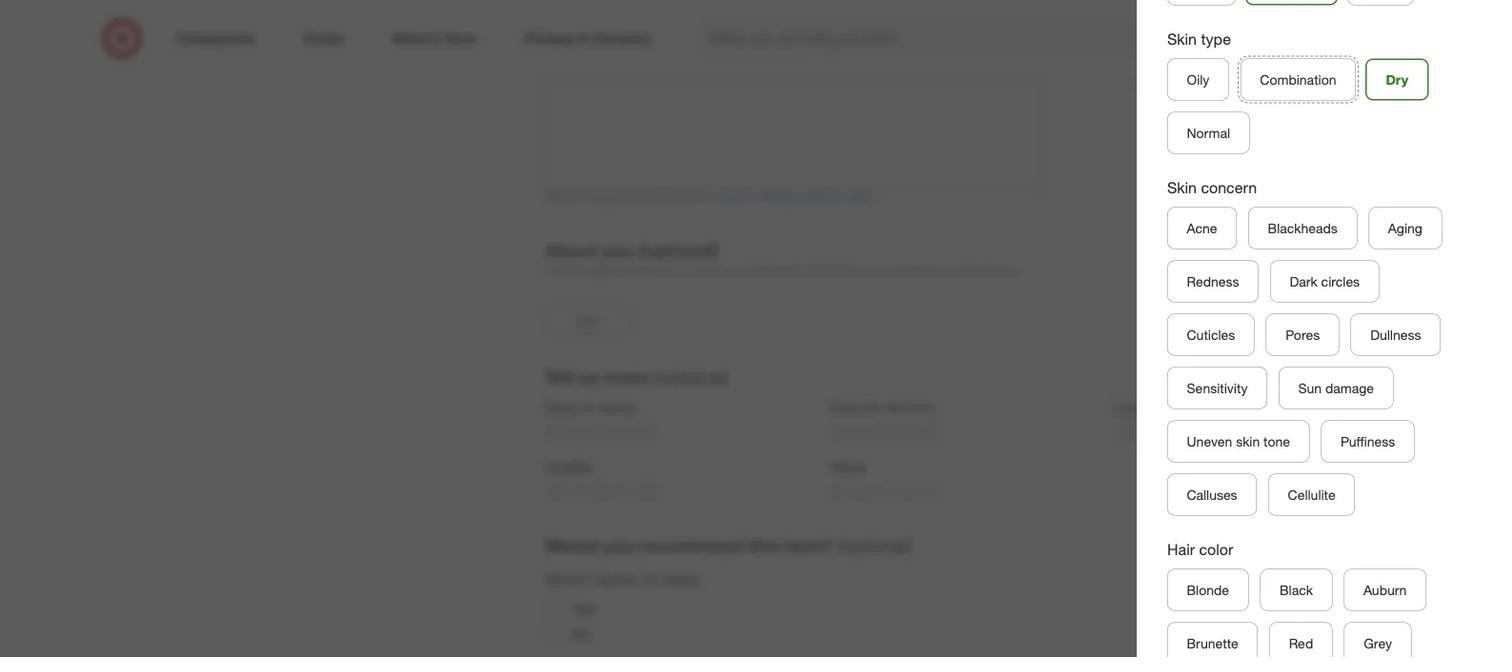 Task type: describe. For each thing, give the bounding box(es) containing it.
What can we help you find? suggestions appear below search field
[[699, 17, 1173, 59]]

this inside about you (optional) provide additional details to make your experience of this item more relevant to other guests
[[820, 263, 838, 277]]

hair color
[[1168, 541, 1234, 560]]

color
[[1200, 541, 1234, 560]]

auburn
[[1364, 582, 1407, 599]]

provide
[[545, 263, 584, 277]]

select option to apply
[[545, 571, 702, 589]]

puffiness
[[1341, 433, 1396, 450]]

search button
[[1160, 17, 1206, 63]]

helpful
[[797, 190, 831, 204]]

acne
[[1187, 220, 1218, 236]]

dry
[[1386, 71, 1409, 88]]

to
[[643, 571, 658, 589]]

dry button
[[1366, 59, 1429, 101]]

redness button
[[1168, 261, 1259, 303]]

(optional) inside about you (optional) provide additional details to make your experience of this item more relevant to other guests
[[638, 239, 719, 261]]

easy for easy to remove
[[830, 398, 862, 416]]

oily button
[[1168, 59, 1229, 101]]

skin for skin type
[[1168, 30, 1197, 49]]

skin for skin concern
[[1168, 179, 1197, 197]]

remove
[[884, 398, 935, 416]]

would you recommend this item? (optional)
[[545, 535, 912, 557]]

20
[[642, 190, 655, 204]]

minimum length is 20 characters. tips for writing helpful reviews
[[545, 190, 873, 204]]

dark
[[1290, 273, 1318, 290]]

tips for writing helpful reviews button
[[718, 189, 873, 205]]

reviews
[[834, 190, 873, 204]]

normal button
[[1168, 112, 1250, 154]]

your
[[721, 263, 743, 277]]

easy for easy to apply
[[545, 398, 578, 416]]

cuticles
[[1187, 327, 1235, 343]]

grey
[[1364, 635, 1393, 652]]

1 vertical spatial more
[[604, 366, 648, 388]]

value
[[830, 458, 866, 476]]

recommend
[[640, 535, 743, 557]]

dialog containing skin type
[[1137, 0, 1495, 658]]

calluses
[[1187, 487, 1238, 503]]

quality
[[545, 458, 593, 476]]

brunette button
[[1168, 623, 1258, 658]]

add
[[577, 313, 598, 327]]

of
[[807, 263, 817, 277]]

circles
[[1322, 273, 1360, 290]]

easy to apply
[[545, 398, 637, 416]]

tone
[[1264, 433, 1290, 450]]

acne button
[[1168, 207, 1237, 249]]

uneven skin tone
[[1187, 433, 1290, 450]]

sensitivity
[[1187, 380, 1248, 397]]

characters.
[[658, 190, 715, 204]]

red button
[[1270, 623, 1333, 658]]

about
[[545, 239, 597, 261]]

sun
[[1299, 380, 1322, 397]]

more inside about you (optional) provide additional details to make your experience of this item more relevant to other guests
[[867, 263, 893, 277]]

damage
[[1326, 380, 1374, 397]]

pores
[[1286, 327, 1320, 343]]

combination
[[1260, 71, 1337, 88]]

to left other
[[939, 263, 950, 277]]

brunette
[[1187, 635, 1239, 652]]

1 vertical spatial (optional)
[[653, 366, 728, 388]]

normal
[[1187, 124, 1231, 141]]

experience
[[746, 263, 803, 277]]

sun damage
[[1299, 380, 1374, 397]]

skin type
[[1168, 30, 1232, 49]]

dullness button
[[1351, 314, 1441, 356]]

minimum
[[545, 190, 592, 204]]

details
[[640, 263, 674, 277]]

black
[[1280, 582, 1313, 599]]

yes
[[572, 600, 596, 619]]

aging
[[1389, 220, 1423, 236]]

calluses button
[[1168, 474, 1257, 516]]

no
[[572, 626, 592, 644]]



Task type: locate. For each thing, give the bounding box(es) containing it.
easy up the value
[[830, 398, 862, 416]]

skin up "acne"
[[1168, 179, 1197, 197]]

item?
[[784, 535, 832, 557]]

2 easy from the left
[[830, 398, 862, 416]]

blonde
[[1187, 582, 1230, 599]]

is
[[631, 190, 639, 204]]

0 horizontal spatial easy
[[545, 398, 578, 416]]

1 skin from the top
[[1168, 30, 1197, 49]]

2 vertical spatial (optional)
[[837, 535, 912, 557]]

blonde button
[[1168, 570, 1249, 612]]

dullness
[[1371, 327, 1422, 343]]

select
[[545, 571, 588, 589]]

for
[[743, 190, 756, 204]]

Yes radio
[[545, 600, 564, 619]]

skin concern
[[1168, 179, 1257, 197]]

search
[[1160, 31, 1206, 49]]

easy down tell
[[545, 398, 578, 416]]

0 horizontal spatial more
[[604, 366, 648, 388]]

apply
[[600, 398, 637, 416]]

0 vertical spatial this
[[820, 263, 838, 277]]

uneven
[[1187, 433, 1233, 450]]

auburn button
[[1344, 570, 1427, 612]]

dark circles
[[1290, 273, 1360, 290]]

you up "option"
[[603, 535, 634, 557]]

type
[[1201, 30, 1232, 49]]

red
[[1289, 635, 1314, 652]]

more right item
[[867, 263, 893, 277]]

other
[[953, 263, 979, 277]]

easy to remove
[[830, 398, 935, 416]]

aging button
[[1369, 207, 1442, 249]]

uneven skin tone button
[[1168, 421, 1310, 463]]

guests
[[983, 263, 1017, 277]]

item
[[841, 263, 863, 277]]

cellulite button
[[1269, 474, 1356, 516]]

add button
[[545, 305, 629, 336]]

pores button
[[1266, 314, 1340, 356]]

dark circles button
[[1271, 261, 1380, 303]]

(optional)
[[638, 239, 719, 261], [653, 366, 728, 388], [837, 535, 912, 557]]

0 vertical spatial you
[[602, 239, 633, 261]]

puffiness button
[[1321, 421, 1415, 463]]

this right of
[[820, 263, 838, 277]]

skin left type
[[1168, 30, 1197, 49]]

0 vertical spatial more
[[867, 263, 893, 277]]

hair
[[1168, 541, 1195, 560]]

sensitivity button
[[1168, 368, 1268, 409]]

additional
[[587, 263, 637, 277]]

to left remove
[[866, 398, 880, 416]]

would
[[545, 535, 598, 557]]

1 horizontal spatial this
[[820, 263, 838, 277]]

0 horizontal spatial this
[[748, 535, 779, 557]]

you for about
[[602, 239, 633, 261]]

1 vertical spatial skin
[[1168, 179, 1197, 197]]

apply
[[663, 571, 702, 589]]

to
[[677, 263, 687, 277], [939, 263, 950, 277], [582, 398, 595, 416], [866, 398, 880, 416]]

1 easy from the left
[[545, 398, 578, 416]]

1 horizontal spatial easy
[[830, 398, 862, 416]]

to left make
[[677, 263, 687, 277]]

combination button
[[1241, 59, 1356, 101]]

1 vertical spatial this
[[748, 535, 779, 557]]

grey button
[[1345, 623, 1412, 658]]

easy
[[545, 398, 578, 416], [830, 398, 862, 416]]

redness
[[1187, 273, 1240, 290]]

to left apply
[[582, 398, 595, 416]]

you inside about you (optional) provide additional details to make your experience of this item more relevant to other guests
[[602, 239, 633, 261]]

about you (optional) provide additional details to make your experience of this item more relevant to other guests
[[545, 239, 1017, 277]]

0 vertical spatial skin
[[1168, 30, 1197, 49]]

tips
[[718, 190, 739, 204]]

skin
[[1168, 30, 1197, 49], [1168, 179, 1197, 197]]

1 vertical spatial you
[[603, 535, 634, 557]]

length
[[596, 190, 627, 204]]

concern
[[1201, 179, 1257, 197]]

blackheads button
[[1249, 207, 1358, 249]]

black button
[[1261, 570, 1333, 612]]

writing
[[759, 190, 794, 204]]

you for would
[[603, 535, 634, 557]]

relevant
[[896, 263, 936, 277]]

0 vertical spatial (optional)
[[638, 239, 719, 261]]

dialog
[[1137, 0, 1495, 658]]

sun damage button
[[1279, 368, 1394, 409]]

blackheads
[[1268, 220, 1338, 236]]

No radio
[[545, 626, 564, 645]]

this
[[820, 263, 838, 277], [748, 535, 779, 557]]

more up apply
[[604, 366, 648, 388]]

us
[[579, 366, 599, 388]]

you
[[602, 239, 633, 261], [603, 535, 634, 557]]

more
[[867, 263, 893, 277], [604, 366, 648, 388]]

long lasting
[[1115, 398, 1198, 416]]

2 skin from the top
[[1168, 179, 1197, 197]]

tell
[[545, 366, 573, 388]]

lasting
[[1153, 398, 1198, 416]]

skin
[[1236, 433, 1260, 450]]

1 horizontal spatial more
[[867, 263, 893, 277]]

tell us more (optional)
[[545, 366, 728, 388]]

this left item?
[[748, 535, 779, 557]]

cuticles button
[[1168, 314, 1255, 356]]

long
[[1115, 398, 1149, 416]]

make
[[690, 263, 718, 277]]

None text field
[[545, 17, 1043, 189]]

you up additional
[[602, 239, 633, 261]]

cellulite
[[1288, 487, 1336, 503]]



Task type: vqa. For each thing, say whether or not it's contained in the screenshot.
turquoise
no



